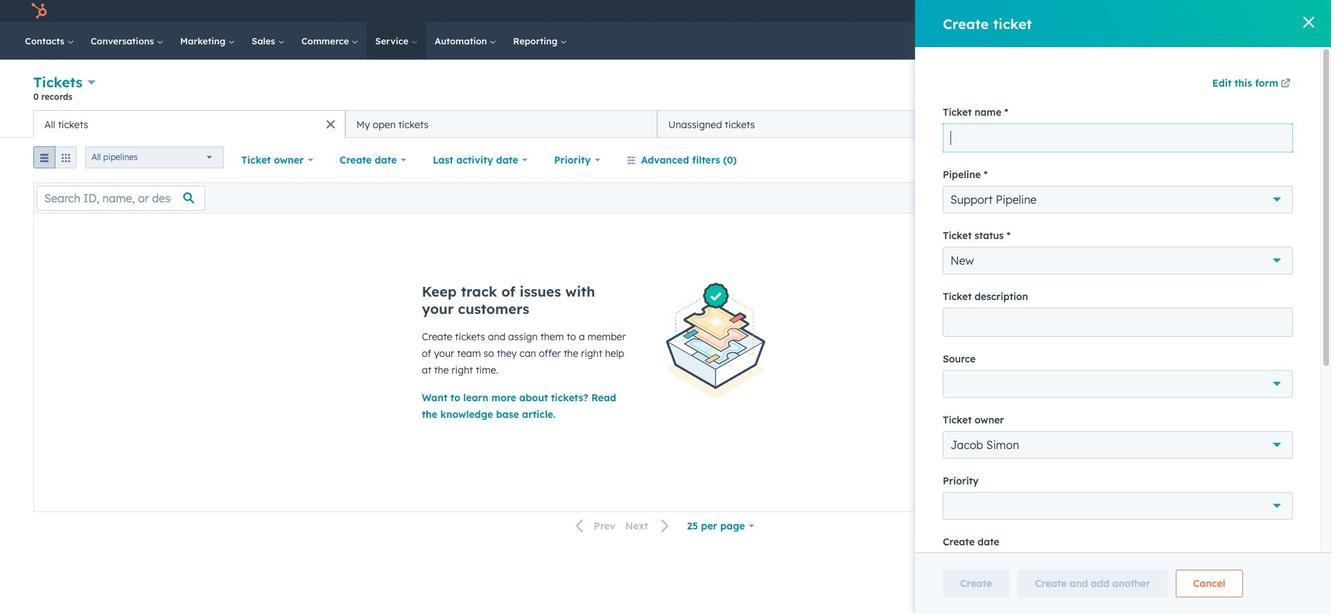 Task type: describe. For each thing, give the bounding box(es) containing it.
pagination navigation
[[568, 517, 678, 536]]

marketplaces image
[[1128, 6, 1140, 19]]



Task type: locate. For each thing, give the bounding box(es) containing it.
menu
[[1027, 0, 1315, 22]]

banner
[[33, 72, 1299, 110]]

Search HubSpot search field
[[1127, 29, 1283, 53]]

group
[[33, 146, 77, 174]]

Search ID, name, or description search field
[[37, 186, 205, 211]]

jacob simon image
[[1233, 5, 1245, 17]]



Task type: vqa. For each thing, say whether or not it's contained in the screenshot.
progress bar
no



